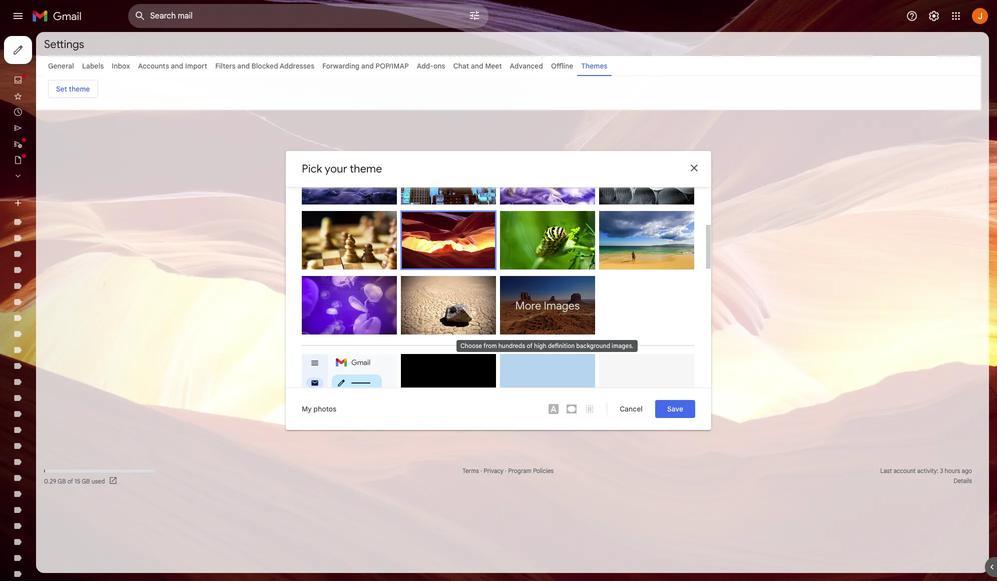 Task type: describe. For each thing, give the bounding box(es) containing it.
accounts and import
[[138, 62, 207, 71]]

chat
[[453, 62, 469, 71]]

my photos
[[302, 405, 336, 414]]

inbox link
[[112, 62, 130, 71]]

my photos button
[[294, 400, 344, 418]]

addresses
[[280, 62, 314, 71]]

account
[[893, 467, 916, 475]]

settings
[[44, 37, 84, 51]]

offline
[[551, 62, 573, 71]]

policies
[[533, 467, 554, 475]]

ons
[[433, 62, 445, 71]]

cancel
[[620, 405, 643, 414]]

1 · from the left
[[481, 467, 482, 475]]

bullock
[[631, 203, 652, 211]]

mike
[[318, 203, 332, 211]]

pick your theme heading
[[302, 162, 382, 176]]

pick your theme alert dialog
[[286, 146, 711, 430]]

used
[[91, 478, 105, 485]]

3
[[940, 467, 943, 475]]

search mail image
[[131, 7, 149, 25]]

from
[[484, 342, 497, 350]]

ago
[[962, 467, 972, 475]]

follow link to manage storage image
[[109, 476, 119, 487]]

images
[[544, 299, 580, 313]]

animals
[[308, 333, 330, 341]]

choose
[[460, 342, 482, 350]]

chat and meet
[[453, 62, 502, 71]]

program
[[508, 467, 532, 475]]

by: mike cleron option
[[302, 146, 397, 212]]

themes
[[581, 62, 607, 71]]

program policies link
[[508, 467, 554, 475]]

general link
[[48, 62, 74, 71]]

forwarding
[[322, 62, 359, 71]]

animals option
[[302, 276, 397, 342]]

more images button
[[500, 276, 595, 335]]

inbox
[[112, 62, 130, 71]]

theme
[[350, 162, 382, 176]]

definition
[[548, 342, 575, 350]]

labels link
[[82, 62, 104, 71]]

greg
[[615, 203, 629, 211]]

add-ons link
[[417, 62, 445, 71]]

blue option
[[500, 354, 595, 413]]

blocked
[[252, 62, 278, 71]]

1 gb from the left
[[58, 478, 66, 485]]

terms · privacy · program policies
[[462, 467, 554, 475]]

general
[[48, 62, 74, 71]]

of inside choose from hundreds of high definition background images. tooltip
[[527, 342, 533, 350]]

accounts and import link
[[138, 62, 207, 71]]

0 horizontal spatial of
[[67, 478, 73, 485]]

last
[[880, 467, 892, 475]]

soft gray option
[[599, 354, 694, 413]]



Task type: vqa. For each thing, say whether or not it's contained in the screenshot.
the hours
yes



Task type: locate. For each thing, give the bounding box(es) containing it.
·
[[481, 467, 482, 475], [505, 467, 507, 475]]

by:
[[308, 203, 317, 211], [407, 203, 416, 211], [506, 203, 515, 211], [605, 203, 614, 211], [408, 267, 417, 275], [308, 268, 317, 276], [506, 268, 515, 276], [605, 268, 614, 276], [407, 333, 416, 341]]

privacy
[[484, 467, 504, 475]]

filters and blocked addresses
[[215, 62, 314, 71]]

filters and blocked addresses link
[[215, 62, 314, 71]]

and
[[171, 62, 183, 71], [237, 62, 250, 71], [361, 62, 374, 71], [471, 62, 483, 71]]

and for accounts
[[171, 62, 183, 71]]

pick
[[302, 162, 322, 176]]

of left 15
[[67, 478, 73, 485]]

add-ons
[[417, 62, 445, 71]]

hundreds
[[498, 342, 525, 350]]

themes link
[[581, 62, 607, 71]]

labels
[[82, 62, 104, 71]]

activity:
[[917, 467, 938, 475]]

2 · from the left
[[505, 467, 507, 475]]

hours
[[945, 467, 960, 475]]

and for filters
[[237, 62, 250, 71]]

last account activity: 3 hours ago details
[[880, 467, 972, 485]]

more images
[[515, 299, 580, 313]]

and left import
[[171, 62, 183, 71]]

cleron
[[333, 203, 352, 211]]

high
[[534, 342, 546, 350]]

navigation
[[0, 32, 120, 582]]

terms link
[[462, 467, 479, 475]]

None search field
[[128, 4, 489, 28]]

gb
[[58, 478, 66, 485], [82, 478, 90, 485]]

images.
[[612, 342, 634, 350]]

1 and from the left
[[171, 62, 183, 71]]

import
[[185, 62, 207, 71]]

gb right 15
[[82, 478, 90, 485]]

footer containing terms
[[36, 466, 981, 487]]

2 and from the left
[[237, 62, 250, 71]]

4 and from the left
[[471, 62, 483, 71]]

by: mike cleron
[[308, 203, 352, 211]]

details link
[[954, 477, 972, 485]]

dark option
[[401, 354, 496, 413]]

1 horizontal spatial ·
[[505, 467, 507, 475]]

cancel button
[[611, 400, 651, 418]]

romain
[[417, 203, 438, 211], [516, 203, 538, 211], [418, 267, 439, 275], [318, 268, 339, 276], [516, 268, 538, 276], [616, 268, 637, 276], [417, 333, 438, 341]]

· right terms link
[[481, 467, 482, 475]]

pop/imap
[[376, 62, 409, 71]]

details
[[954, 477, 972, 485]]

advanced search options image
[[464, 6, 485, 26]]

privacy link
[[484, 467, 504, 475]]

0 horizontal spatial ·
[[481, 467, 482, 475]]

your
[[325, 162, 347, 176]]

and right chat
[[471, 62, 483, 71]]

1 vertical spatial of
[[67, 478, 73, 485]]

my
[[302, 405, 312, 414]]

0.29
[[44, 478, 56, 485]]

advanced
[[510, 62, 543, 71]]

and for forwarding
[[361, 62, 374, 71]]

and right filters
[[237, 62, 250, 71]]

more
[[515, 299, 541, 313]]

photos
[[314, 405, 336, 414]]

pick your theme
[[302, 162, 382, 176]]

footer
[[36, 466, 981, 487]]

forwarding and pop/imap link
[[322, 62, 409, 71]]

and for chat
[[471, 62, 483, 71]]

filters
[[215, 62, 236, 71]]

by: romain guy
[[407, 203, 451, 211], [506, 203, 550, 211], [408, 267, 452, 275], [308, 268, 352, 276], [506, 268, 550, 276], [605, 268, 650, 276], [407, 333, 451, 341]]

accounts
[[138, 62, 169, 71]]

background
[[576, 342, 610, 350]]

of left "high"
[[527, 342, 533, 350]]

guy
[[440, 203, 451, 211], [539, 203, 550, 211], [441, 267, 452, 275], [341, 268, 352, 276], [539, 268, 550, 276], [638, 268, 650, 276], [440, 333, 451, 341]]

1 horizontal spatial gb
[[82, 478, 90, 485]]

of
[[527, 342, 533, 350], [67, 478, 73, 485]]

forwarding and pop/imap
[[322, 62, 409, 71]]

15
[[75, 478, 80, 485]]

1 horizontal spatial of
[[527, 342, 533, 350]]

0 horizontal spatial gb
[[58, 478, 66, 485]]

by: romain guy option
[[401, 146, 496, 212], [500, 146, 595, 212], [302, 211, 397, 277], [401, 211, 496, 276], [500, 211, 595, 277], [599, 211, 694, 277], [401, 276, 496, 342]]

offline link
[[551, 62, 573, 71]]

default option
[[302, 354, 397, 413]]

· right "privacy"
[[505, 467, 507, 475]]

by: greg bullock
[[605, 203, 652, 211]]

choose from hundreds of high definition background images. tooltip
[[456, 335, 638, 357]]

terms
[[462, 467, 479, 475]]

by: greg bullock option
[[599, 146, 694, 212]]

gb right 0.29 on the bottom of page
[[58, 478, 66, 485]]

advanced link
[[510, 62, 543, 71]]

choose from hundreds of high definition background images.
[[460, 342, 634, 350]]

chat and meet link
[[453, 62, 502, 71]]

3 and from the left
[[361, 62, 374, 71]]

add-
[[417, 62, 433, 71]]

and left pop/imap
[[361, 62, 374, 71]]

2 gb from the left
[[82, 478, 90, 485]]

0.29 gb of 15 gb used
[[44, 478, 105, 485]]

0 vertical spatial of
[[527, 342, 533, 350]]

meet
[[485, 62, 502, 71]]

settings image
[[928, 10, 940, 22]]



